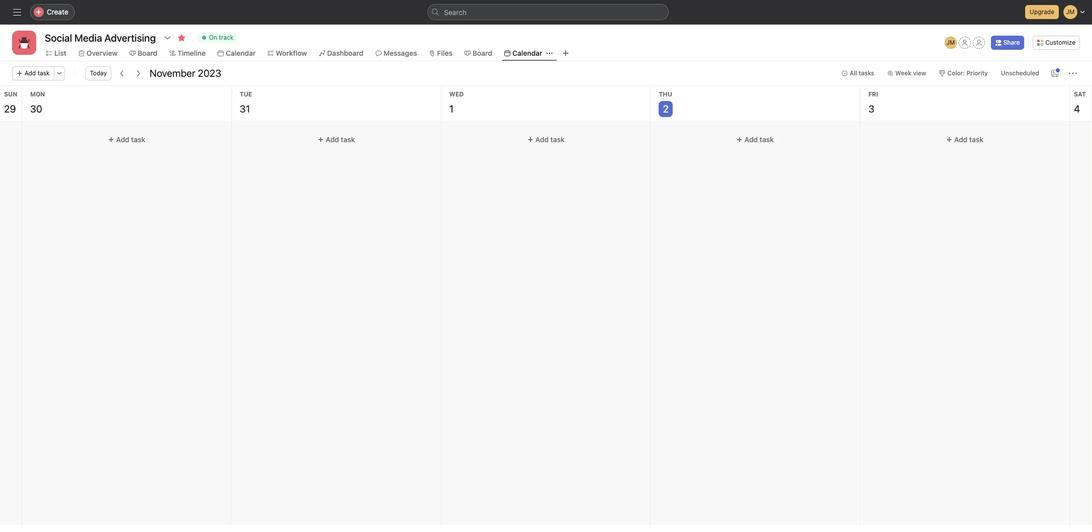 Task type: describe. For each thing, give the bounding box(es) containing it.
30
[[30, 103, 42, 115]]

timeline
[[178, 49, 206, 57]]

customize button
[[1033, 36, 1081, 50]]

2 board from the left
[[473, 49, 493, 57]]

29
[[4, 103, 16, 115]]

overview
[[87, 49, 118, 57]]

sat
[[1074, 91, 1086, 98]]

calendar for 1st calendar link from the right
[[513, 49, 543, 57]]

messages link
[[376, 48, 417, 59]]

more actions image
[[1069, 69, 1077, 77]]

next week image
[[135, 69, 143, 77]]

overview link
[[78, 48, 118, 59]]

4
[[1074, 103, 1081, 115]]

all tasks
[[850, 69, 875, 77]]

messages
[[384, 49, 417, 57]]

create
[[47, 8, 68, 16]]

files
[[437, 49, 453, 57]]

2 calendar link from the left
[[505, 48, 543, 59]]

november
[[150, 67, 195, 79]]

tasks
[[859, 69, 875, 77]]

show options image
[[163, 34, 171, 42]]

wed
[[450, 91, 464, 98]]

upgrade
[[1030, 8, 1055, 16]]

november 2023
[[150, 67, 221, 79]]

sat 4
[[1074, 91, 1086, 115]]

1
[[450, 103, 454, 115]]

unscheduled
[[1001, 69, 1040, 77]]

share
[[1004, 39, 1020, 46]]

fri 3
[[869, 91, 879, 115]]

Search tasks, projects, and more text field
[[428, 4, 669, 20]]

1 board link from the left
[[130, 48, 157, 59]]

color: priority
[[948, 69, 988, 77]]

2
[[663, 103, 669, 115]]

1 calendar link from the left
[[218, 48, 256, 59]]

week
[[896, 69, 912, 77]]

list
[[54, 49, 66, 57]]

dashboard link
[[319, 48, 364, 59]]

tue
[[240, 91, 252, 98]]

workflow
[[276, 49, 307, 57]]

bug image
[[18, 37, 30, 49]]

2 board link from the left
[[465, 48, 493, 59]]

sun 29
[[4, 91, 17, 115]]

remove from starred image
[[177, 34, 186, 42]]

upgrade button
[[1026, 5, 1059, 19]]

previous week image
[[118, 69, 126, 77]]

today
[[90, 69, 107, 77]]



Task type: vqa. For each thing, say whether or not it's contained in the screenshot.
NOVEMBER
yes



Task type: locate. For each thing, give the bounding box(es) containing it.
3
[[869, 103, 875, 115]]

today button
[[85, 66, 111, 80]]

dashboard
[[327, 49, 364, 57]]

board link
[[130, 48, 157, 59], [465, 48, 493, 59]]

2023
[[198, 67, 221, 79]]

files link
[[429, 48, 453, 59]]

all
[[850, 69, 858, 77]]

None text field
[[42, 29, 158, 47]]

1 horizontal spatial board
[[473, 49, 493, 57]]

1 calendar from the left
[[226, 49, 256, 57]]

color:
[[948, 69, 965, 77]]

calendar link
[[218, 48, 256, 59], [505, 48, 543, 59]]

0 horizontal spatial board link
[[130, 48, 157, 59]]

track
[[219, 34, 234, 41]]

1 horizontal spatial board link
[[465, 48, 493, 59]]

week view
[[896, 69, 927, 77]]

view
[[913, 69, 927, 77]]

board link right files
[[465, 48, 493, 59]]

on track
[[209, 34, 234, 41]]

board up the next week icon
[[138, 49, 157, 57]]

31
[[240, 103, 250, 115]]

2 calendar from the left
[[513, 49, 543, 57]]

1 horizontal spatial calendar link
[[505, 48, 543, 59]]

tab actions image
[[547, 50, 553, 56]]

add tab image
[[562, 49, 570, 57]]

save options image
[[1051, 69, 1059, 77]]

week view button
[[883, 66, 931, 80]]

expand sidebar image
[[13, 8, 21, 16]]

more actions image
[[56, 70, 62, 76]]

add task button
[[12, 66, 54, 80], [26, 131, 227, 149], [236, 131, 437, 149], [445, 131, 647, 149], [655, 131, 856, 149], [865, 131, 1066, 149]]

sun
[[4, 91, 17, 98]]

customize
[[1046, 39, 1076, 46]]

0 horizontal spatial calendar link
[[218, 48, 256, 59]]

thu
[[659, 91, 672, 98]]

1 board from the left
[[138, 49, 157, 57]]

calendar
[[226, 49, 256, 57], [513, 49, 543, 57]]

mon
[[30, 91, 45, 98]]

0 horizontal spatial calendar
[[226, 49, 256, 57]]

on track button
[[193, 31, 242, 45]]

create button
[[30, 4, 75, 20]]

share button
[[991, 36, 1025, 50]]

timeline link
[[170, 48, 206, 59]]

jm button
[[945, 37, 957, 49]]

board
[[138, 49, 157, 57], [473, 49, 493, 57]]

color: priority button
[[935, 66, 993, 80]]

wed 1
[[450, 91, 464, 115]]

add task
[[25, 69, 50, 77], [116, 135, 145, 144], [326, 135, 355, 144], [535, 135, 565, 144], [745, 135, 774, 144], [955, 135, 984, 144]]

on
[[209, 34, 217, 41]]

task
[[38, 69, 50, 77], [131, 135, 145, 144], [341, 135, 355, 144], [551, 135, 565, 144], [760, 135, 774, 144], [970, 135, 984, 144]]

0 horizontal spatial board
[[138, 49, 157, 57]]

board right files
[[473, 49, 493, 57]]

priority
[[967, 69, 988, 77]]

calendar left tab actions icon
[[513, 49, 543, 57]]

calendar link left tab actions icon
[[505, 48, 543, 59]]

1 horizontal spatial calendar
[[513, 49, 543, 57]]

jm
[[947, 39, 955, 46]]

calendar link down track
[[218, 48, 256, 59]]

tue 31
[[240, 91, 252, 115]]

add
[[25, 69, 36, 77], [116, 135, 129, 144], [326, 135, 339, 144], [535, 135, 549, 144], [745, 135, 758, 144], [955, 135, 968, 144]]

list link
[[46, 48, 66, 59]]

board link up the next week icon
[[130, 48, 157, 59]]

calendar down track
[[226, 49, 256, 57]]

workflow link
[[268, 48, 307, 59]]

mon 30
[[30, 91, 45, 115]]

thu 2
[[659, 91, 672, 115]]

all tasks button
[[837, 66, 879, 80]]

fri
[[869, 91, 879, 98]]

unscheduled button
[[997, 66, 1044, 80]]

calendar for 2nd calendar link from right
[[226, 49, 256, 57]]



